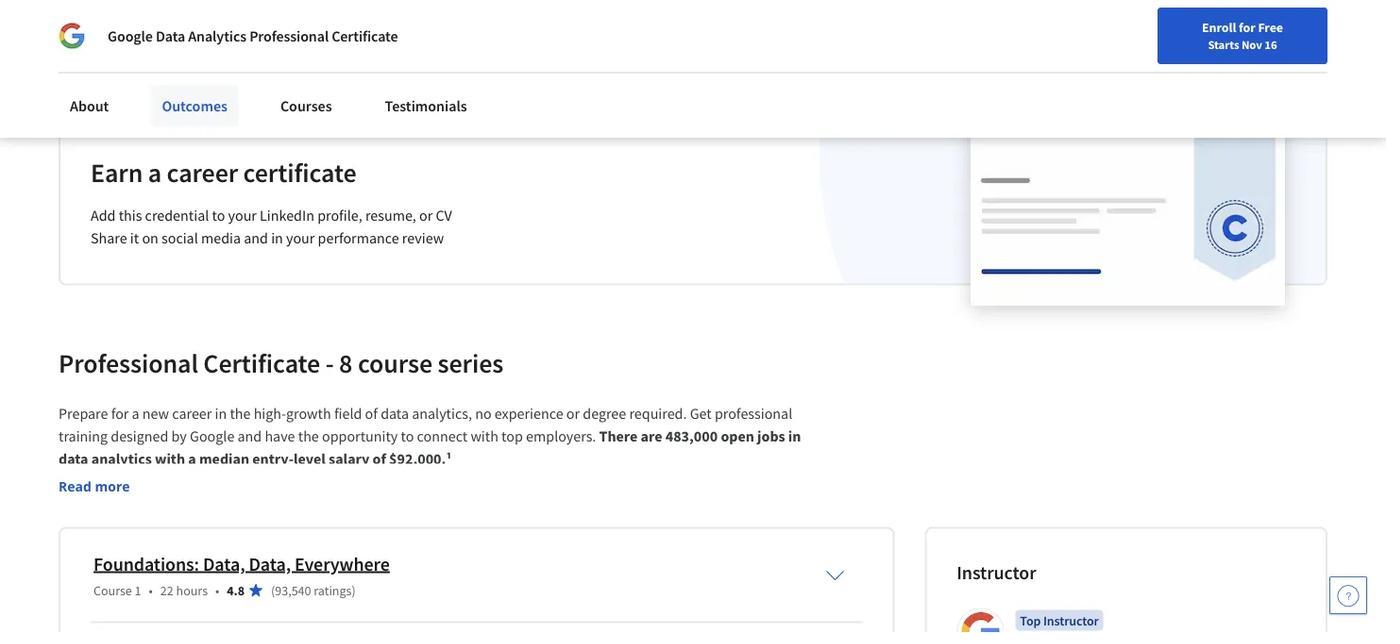Task type: describe. For each thing, give the bounding box(es) containing it.
(median
[[216, 26, 262, 43]]

career inside prepare for a new career in the high-growth field of data analytics, no experience or degree required. get professional training designed by google and have the opportunity to connect with top employers.
[[172, 405, 212, 424]]

2022.
[[848, 45, 877, 62]]

based
[[573, 45, 607, 62]]

open
[[721, 428, 755, 447]]

google career certificates image
[[960, 612, 1002, 634]]

1 • from the left
[[149, 583, 153, 600]]

jobs
[[758, 428, 786, 447]]

about link
[[59, 85, 120, 127]]

ratings
[[314, 583, 352, 600]]

training
[[59, 428, 108, 447]]

professional
[[715, 405, 793, 424]]

it
[[130, 230, 139, 248]]

new inside prepare for a new career in the high-growth field of data analytics, no experience or degree required. get professional training designed by google and have the opportunity to connect with top employers.
[[143, 405, 169, 424]]

for for prepare
[[111, 405, 129, 424]]

of inside there are 483,000 open jobs in data analytics with a median entry-level salary of $92,000.¹
[[373, 451, 386, 470]]

courses link
[[269, 85, 344, 127]]

1 vertical spatial your
[[286, 230, 315, 248]]

16
[[1265, 37, 1278, 52]]

²positive
[[59, 45, 107, 62]]

raise)
[[357, 45, 388, 62]]

linkedin
[[260, 207, 315, 226]]

are
[[641, 428, 663, 447]]

or inside prepare for a new career in the high-growth field of data analytics, no experience or degree required. get professional training designed by google and have the opportunity to connect with top employers.
[[567, 405, 580, 424]]

survey,
[[729, 45, 769, 62]]

add
[[91, 207, 116, 226]]

prepare for a new career in the high-growth field of data analytics, no experience or degree required. get professional training designed by google and have the opportunity to connect with top employers.
[[59, 405, 796, 447]]

growth
[[286, 405, 331, 424]]

certificate
[[243, 156, 357, 189]]

postings
[[166, 26, 213, 43]]

cv
[[436, 207, 452, 226]]

coursera career certificate image
[[971, 103, 1286, 306]]

2022).
[[570, 26, 603, 43]]

states
[[811, 45, 845, 62]]

series
[[438, 347, 504, 380]]

0 horizontal spatial professional
[[59, 347, 198, 380]]

testimonials
[[385, 96, 467, 115]]

media
[[201, 230, 241, 248]]

1
[[135, 583, 141, 600]]

nov
[[1242, 37, 1263, 52]]

there
[[600, 428, 638, 447]]

no
[[475, 405, 492, 424]]

foundations:
[[94, 553, 199, 577]]

a inside there are 483,000 open jobs in data analytics with a median entry-level salary of $92,000.¹
[[188, 451, 196, 470]]

prepare
[[59, 405, 108, 424]]

1 horizontal spatial a
[[148, 156, 162, 189]]

0 vertical spatial certificate
[[332, 26, 398, 45]]

jan.
[[449, 26, 473, 43]]

analytics
[[188, 26, 247, 45]]

review
[[402, 230, 444, 248]]

add this credential to your linkedin profile, resume, or cv share it on social media and in your performance review
[[91, 207, 452, 248]]

in inside add this credential to your linkedin profile, resume, or cv share it on social media and in your performance review
[[271, 230, 283, 248]]

years
[[347, 26, 377, 43]]

coursera image
[[23, 15, 143, 46]]

with inside prepare for a new career in the high-growth field of data analytics, no experience or degree required. get professional training designed by google and have the opportunity to connect with top employers.
[[471, 428, 499, 447]]

on inside add this credential to your linkedin profile, resume, or cv share it on social media and in your performance review
[[142, 230, 159, 248]]

4.8
[[227, 583, 245, 600]]

graduate
[[677, 45, 727, 62]]

22
[[160, 583, 174, 600]]

to inside prepare for a new career in the high-growth field of data analytics, no experience or degree required. get professional training designed by google and have the opportunity to connect with top employers.
[[401, 428, 414, 447]]

analytics,
[[412, 405, 472, 424]]

data inside there are 483,000 open jobs in data analytics with a median entry-level salary of $92,000.¹
[[59, 451, 88, 470]]

credential
[[145, 207, 209, 226]]

six
[[428, 45, 443, 62]]

starts
[[1209, 37, 1240, 52]]

data inside prepare for a new career in the high-growth field of data analytics, no experience or degree required. get professional training designed by google and have the opportunity to connect with top employers.
[[381, 405, 409, 424]]

5
[[338, 26, 345, 43]]

salary inside there are 483,000 open jobs in data analytics with a median entry-level salary of $92,000.¹
[[329, 451, 370, 470]]

share
[[91, 230, 127, 248]]

a inside prepare for a new career in the high-growth field of data analytics, no experience or degree required. get professional training designed by google and have the opportunity to connect with top employers.
[[132, 405, 139, 424]]

top instructor
[[1021, 613, 1099, 630]]

level
[[294, 451, 326, 470]]

entry-
[[253, 451, 294, 470]]

there are 483,000 open jobs in data analytics with a median entry-level salary of $92,000.¹
[[59, 428, 805, 470]]

and inside prepare for a new career in the high-growth field of data analytics, no experience or degree required. get professional training designed by google and have the opportunity to connect with top employers.
[[238, 428, 262, 447]]

connect
[[417, 428, 468, 447]]

0 horizontal spatial -
[[326, 347, 334, 380]]

read more
[[59, 478, 130, 496]]

google data analytics professional certificate
[[108, 26, 398, 45]]

courses
[[281, 96, 332, 115]]

with inside there are 483,000 open jobs in data analytics with a median entry-level salary of $92,000.¹
[[155, 451, 185, 470]]

program
[[627, 45, 674, 62]]

1 vertical spatial career
[[167, 156, 238, 189]]

opportunity
[[322, 428, 398, 447]]

read more button
[[59, 477, 130, 497]]

2022
[[488, 26, 514, 43]]

free
[[1259, 19, 1284, 36]]

8
[[339, 347, 353, 380]]

new inside the ¹lightcast™ us job postings (median salary with 0-5 years experience), jan. 1, 2022 - dec. 31, 2022). ²positive career outcome (e.g., new job, promotion, or raise) within six months of completion. based on program graduate survey, united states 2022.
[[229, 45, 252, 62]]

0 vertical spatial google
[[108, 26, 153, 45]]

earn a career certificate
[[91, 156, 357, 189]]

by
[[172, 428, 187, 447]]

in for growth
[[215, 405, 227, 424]]

experience
[[495, 405, 564, 424]]

2 data, from the left
[[249, 553, 291, 577]]

)
[[352, 583, 356, 600]]

outcomes link
[[151, 85, 239, 127]]

united
[[771, 45, 808, 62]]

outcomes
[[162, 96, 228, 115]]



Task type: vqa. For each thing, say whether or not it's contained in the screenshot.
• Learn more
no



Task type: locate. For each thing, give the bounding box(es) containing it.
0 vertical spatial -
[[517, 26, 521, 43]]

for up designed at the bottom
[[111, 405, 129, 424]]

1 horizontal spatial or
[[420, 207, 433, 226]]

0 vertical spatial instructor
[[957, 562, 1037, 585]]

for inside prepare for a new career in the high-growth field of data analytics, no experience or degree required. get professional training designed by google and have the opportunity to connect with top employers.
[[111, 405, 129, 424]]

¹lightcast™
[[59, 26, 122, 43]]

a right the earn at the left
[[148, 156, 162, 189]]

1 horizontal spatial professional
[[250, 26, 329, 45]]

high-
[[254, 405, 286, 424]]

1 vertical spatial on
[[142, 230, 159, 248]]

of down opportunity
[[373, 451, 386, 470]]

and
[[244, 230, 268, 248], [238, 428, 262, 447]]

hours
[[176, 583, 208, 600]]

2 vertical spatial of
[[373, 451, 386, 470]]

for up nov
[[1240, 19, 1256, 36]]

for
[[1240, 19, 1256, 36], [111, 405, 129, 424]]

1 vertical spatial new
[[143, 405, 169, 424]]

1 horizontal spatial data
[[381, 405, 409, 424]]

93,540
[[275, 583, 311, 600]]

-
[[517, 26, 521, 43], [326, 347, 334, 380]]

career down us
[[110, 45, 144, 62]]

0 horizontal spatial data,
[[203, 553, 245, 577]]

1 vertical spatial with
[[471, 428, 499, 447]]

everywhere
[[295, 553, 390, 577]]

us
[[125, 26, 140, 43]]

data, up (
[[249, 553, 291, 577]]

0 horizontal spatial the
[[230, 405, 251, 424]]

1 vertical spatial for
[[111, 405, 129, 424]]

or
[[343, 45, 355, 62], [420, 207, 433, 226], [567, 405, 580, 424]]

a up designed at the bottom
[[132, 405, 139, 424]]

- inside the ¹lightcast™ us job postings (median salary with 0-5 years experience), jan. 1, 2022 - dec. 31, 2022). ²positive career outcome (e.g., new job, promotion, or raise) within six months of completion. based on program graduate survey, united states 2022.
[[517, 26, 521, 43]]

enroll
[[1203, 19, 1237, 36]]

career inside the ¹lightcast™ us job postings (median salary with 0-5 years experience), jan. 1, 2022 - dec. 31, 2022). ²positive career outcome (e.g., new job, promotion, or raise) within six months of completion. based on program graduate survey, united states 2022.
[[110, 45, 144, 62]]

1 horizontal spatial •
[[215, 583, 219, 600]]

instructor right top
[[1044, 613, 1099, 630]]

testimonials link
[[374, 85, 479, 127]]

0 vertical spatial the
[[230, 405, 251, 424]]

2 horizontal spatial a
[[188, 451, 196, 470]]

your up media
[[228, 207, 257, 226]]

on right it on the top left
[[142, 230, 159, 248]]

data
[[381, 405, 409, 424], [59, 451, 88, 470]]

analytics
[[91, 451, 152, 470]]

on inside the ¹lightcast™ us job postings (median salary with 0-5 years experience), jan. 1, 2022 - dec. 31, 2022). ²positive career outcome (e.g., new job, promotion, or raise) within six months of completion. based on program graduate survey, united states 2022.
[[610, 45, 624, 62]]

or inside add this credential to your linkedin profile, resume, or cv share it on social media and in your performance review
[[420, 207, 433, 226]]

dec.
[[524, 26, 548, 43]]

within
[[390, 45, 425, 62]]

google up median
[[190, 428, 235, 447]]

with down no
[[471, 428, 499, 447]]

instructor up google career certificates icon
[[957, 562, 1037, 585]]

2 vertical spatial with
[[155, 451, 185, 470]]

1 horizontal spatial to
[[401, 428, 414, 447]]

career up by
[[172, 405, 212, 424]]

of down the 2022
[[490, 45, 502, 62]]

0 horizontal spatial for
[[111, 405, 129, 424]]

google image
[[59, 23, 85, 49]]

2 vertical spatial career
[[172, 405, 212, 424]]

new down (median
[[229, 45, 252, 62]]

more
[[95, 478, 130, 496]]

get
[[690, 405, 712, 424]]

for inside the enroll for free starts nov 16
[[1240, 19, 1256, 36]]

0 vertical spatial on
[[610, 45, 624, 62]]

job,
[[255, 45, 275, 62]]

a left median
[[188, 451, 196, 470]]

to up $92,000.¹
[[401, 428, 414, 447]]

1 vertical spatial salary
[[329, 451, 370, 470]]

0 horizontal spatial certificate
[[203, 347, 320, 380]]

1 vertical spatial to
[[401, 428, 414, 447]]

0 vertical spatial for
[[1240, 19, 1256, 36]]

0 vertical spatial salary
[[264, 26, 298, 43]]

profile,
[[318, 207, 363, 226]]

- left 8
[[326, 347, 334, 380]]

1 horizontal spatial in
[[271, 230, 283, 248]]

0 horizontal spatial •
[[149, 583, 153, 600]]

or down 5
[[343, 45, 355, 62]]

of
[[490, 45, 502, 62], [365, 405, 378, 424], [373, 451, 386, 470]]

( 93,540 ratings )
[[271, 583, 356, 600]]

earn
[[91, 156, 143, 189]]

google inside prepare for a new career in the high-growth field of data analytics, no experience or degree required. get professional training designed by google and have the opportunity to connect with top employers.
[[190, 428, 235, 447]]

the left high-
[[230, 405, 251, 424]]

2 vertical spatial a
[[188, 451, 196, 470]]

1 horizontal spatial with
[[300, 26, 325, 43]]

outcome
[[147, 45, 196, 62]]

in down linkedin
[[271, 230, 283, 248]]

in
[[271, 230, 283, 248], [215, 405, 227, 424], [789, 428, 802, 447]]

menu item
[[990, 19, 1112, 80]]

0 vertical spatial data
[[381, 405, 409, 424]]

with down by
[[155, 451, 185, 470]]

the
[[230, 405, 251, 424], [298, 428, 319, 447]]

to inside add this credential to your linkedin profile, resume, or cv share it on social media and in your performance review
[[212, 207, 225, 226]]

1 vertical spatial professional
[[59, 347, 198, 380]]

1 vertical spatial of
[[365, 405, 378, 424]]

1 vertical spatial in
[[215, 405, 227, 424]]

of inside the ¹lightcast™ us job postings (median salary with 0-5 years experience), jan. 1, 2022 - dec. 31, 2022). ²positive career outcome (e.g., new job, promotion, or raise) within six months of completion. based on program graduate survey, united states 2022.
[[490, 45, 502, 62]]

0 horizontal spatial a
[[132, 405, 139, 424]]

and right media
[[244, 230, 268, 248]]

and inside add this credential to your linkedin profile, resume, or cv share it on social media and in your performance review
[[244, 230, 268, 248]]

of inside prepare for a new career in the high-growth field of data analytics, no experience or degree required. get professional training designed by google and have the opportunity to connect with top employers.
[[365, 405, 378, 424]]

0 horizontal spatial to
[[212, 207, 225, 226]]

1 vertical spatial a
[[132, 405, 139, 424]]

designed
[[111, 428, 169, 447]]

social
[[162, 230, 198, 248]]

1 horizontal spatial google
[[190, 428, 235, 447]]

1 vertical spatial the
[[298, 428, 319, 447]]

0 vertical spatial new
[[229, 45, 252, 62]]

0 horizontal spatial your
[[228, 207, 257, 226]]

foundations: data, data, everywhere link
[[94, 553, 390, 577]]

or left cv
[[420, 207, 433, 226]]

0 vertical spatial or
[[343, 45, 355, 62]]

2 vertical spatial or
[[567, 405, 580, 424]]

2 horizontal spatial in
[[789, 428, 802, 447]]

(
[[271, 583, 275, 600]]

in for with
[[789, 428, 802, 447]]

483,000
[[666, 428, 718, 447]]

and left have
[[238, 428, 262, 447]]

with up promotion, at the left of page
[[300, 26, 325, 43]]

0 horizontal spatial new
[[143, 405, 169, 424]]

with inside the ¹lightcast™ us job postings (median salary with 0-5 years experience), jan. 1, 2022 - dec. 31, 2022). ²positive career outcome (e.g., new job, promotion, or raise) within six months of completion. based on program graduate survey, united states 2022.
[[300, 26, 325, 43]]

1 vertical spatial certificate
[[203, 347, 320, 380]]

completion.
[[504, 45, 571, 62]]

this
[[119, 207, 142, 226]]

0 horizontal spatial instructor
[[957, 562, 1037, 585]]

0 horizontal spatial in
[[215, 405, 227, 424]]

1 horizontal spatial salary
[[329, 451, 370, 470]]

help center image
[[1338, 585, 1361, 608]]

new up designed at the bottom
[[143, 405, 169, 424]]

1 horizontal spatial -
[[517, 26, 521, 43]]

data,
[[203, 553, 245, 577], [249, 553, 291, 577]]

course 1 • 22 hours •
[[94, 583, 219, 600]]

0 vertical spatial in
[[271, 230, 283, 248]]

1 vertical spatial instructor
[[1044, 613, 1099, 630]]

31,
[[550, 26, 567, 43]]

0 horizontal spatial salary
[[264, 26, 298, 43]]

instructor
[[957, 562, 1037, 585], [1044, 613, 1099, 630]]

0 horizontal spatial with
[[155, 451, 185, 470]]

2 vertical spatial in
[[789, 428, 802, 447]]

• left 4.8
[[215, 583, 219, 600]]

google left data
[[108, 26, 153, 45]]

about
[[70, 96, 109, 115]]

read
[[59, 478, 91, 496]]

salary up the job,
[[264, 26, 298, 43]]

$92,000.¹
[[389, 451, 452, 470]]

data down training
[[59, 451, 88, 470]]

in inside there are 483,000 open jobs in data analytics with a median entry-level salary of $92,000.¹
[[789, 428, 802, 447]]

None search field
[[269, 12, 619, 50]]

foundations: data, data, everywhere
[[94, 553, 390, 577]]

0-
[[327, 26, 338, 43]]

2 horizontal spatial or
[[567, 405, 580, 424]]

resume,
[[366, 207, 417, 226]]

1 horizontal spatial data,
[[249, 553, 291, 577]]

1 horizontal spatial your
[[286, 230, 315, 248]]

- left dec.
[[517, 26, 521, 43]]

•
[[149, 583, 153, 600], [215, 583, 219, 600]]

0 horizontal spatial data
[[59, 451, 88, 470]]

1 vertical spatial google
[[190, 428, 235, 447]]

1 vertical spatial or
[[420, 207, 433, 226]]

required.
[[630, 405, 687, 424]]

1 vertical spatial and
[[238, 428, 262, 447]]

the down growth
[[298, 428, 319, 447]]

1 horizontal spatial instructor
[[1044, 613, 1099, 630]]

2 • from the left
[[215, 583, 219, 600]]

salary down opportunity
[[329, 451, 370, 470]]

of right field
[[365, 405, 378, 424]]

1 vertical spatial data
[[59, 451, 88, 470]]

0 vertical spatial your
[[228, 207, 257, 226]]

1 vertical spatial -
[[326, 347, 334, 380]]

months
[[445, 45, 488, 62]]

(e.g.,
[[199, 45, 226, 62]]

1 horizontal spatial certificate
[[332, 26, 398, 45]]

0 vertical spatial of
[[490, 45, 502, 62]]

to
[[212, 207, 225, 226], [401, 428, 414, 447]]

1 horizontal spatial on
[[610, 45, 624, 62]]

0 vertical spatial career
[[110, 45, 144, 62]]

promotion,
[[278, 45, 340, 62]]

0 horizontal spatial on
[[142, 230, 159, 248]]

employers.
[[526, 428, 597, 447]]

0 vertical spatial and
[[244, 230, 268, 248]]

performance
[[318, 230, 399, 248]]

data, up 4.8
[[203, 553, 245, 577]]

career up credential
[[167, 156, 238, 189]]

have
[[265, 428, 295, 447]]

0 horizontal spatial or
[[343, 45, 355, 62]]

1 horizontal spatial for
[[1240, 19, 1256, 36]]

new
[[229, 45, 252, 62], [143, 405, 169, 424]]

professional certificate - 8 course series
[[59, 347, 504, 380]]

certificate
[[332, 26, 398, 45], [203, 347, 320, 380]]

top
[[502, 428, 523, 447]]

0 vertical spatial to
[[212, 207, 225, 226]]

or inside the ¹lightcast™ us job postings (median salary with 0-5 years experience), jan. 1, 2022 - dec. 31, 2022). ²positive career outcome (e.g., new job, promotion, or raise) within six months of completion. based on program graduate survey, united states 2022.
[[343, 45, 355, 62]]

in inside prepare for a new career in the high-growth field of data analytics, no experience or degree required. get professional training designed by google and have the opportunity to connect with top employers.
[[215, 405, 227, 424]]

1 data, from the left
[[203, 553, 245, 577]]

• right 1
[[149, 583, 153, 600]]

your down linkedin
[[286, 230, 315, 248]]

degree
[[583, 405, 627, 424]]

salary
[[264, 26, 298, 43], [329, 451, 370, 470]]

0 vertical spatial with
[[300, 26, 325, 43]]

median
[[199, 451, 250, 470]]

with
[[300, 26, 325, 43], [471, 428, 499, 447], [155, 451, 185, 470]]

career
[[110, 45, 144, 62], [167, 156, 238, 189], [172, 405, 212, 424]]

in right jobs
[[789, 428, 802, 447]]

salary inside the ¹lightcast™ us job postings (median salary with 0-5 years experience), jan. 1, 2022 - dec. 31, 2022). ²positive career outcome (e.g., new job, promotion, or raise) within six months of completion. based on program graduate survey, united states 2022.
[[264, 26, 298, 43]]

data up opportunity
[[381, 405, 409, 424]]

enroll for free starts nov 16
[[1203, 19, 1284, 52]]

or up employers.
[[567, 405, 580, 424]]

0 vertical spatial a
[[148, 156, 162, 189]]

1 horizontal spatial new
[[229, 45, 252, 62]]

2 horizontal spatial with
[[471, 428, 499, 447]]

1 horizontal spatial the
[[298, 428, 319, 447]]

job
[[143, 26, 164, 43]]

course
[[94, 583, 132, 600]]

data
[[156, 26, 185, 45]]

to up media
[[212, 207, 225, 226]]

in up median
[[215, 405, 227, 424]]

for for enroll
[[1240, 19, 1256, 36]]

on right based
[[610, 45, 624, 62]]

0 vertical spatial professional
[[250, 26, 329, 45]]

0 horizontal spatial google
[[108, 26, 153, 45]]



